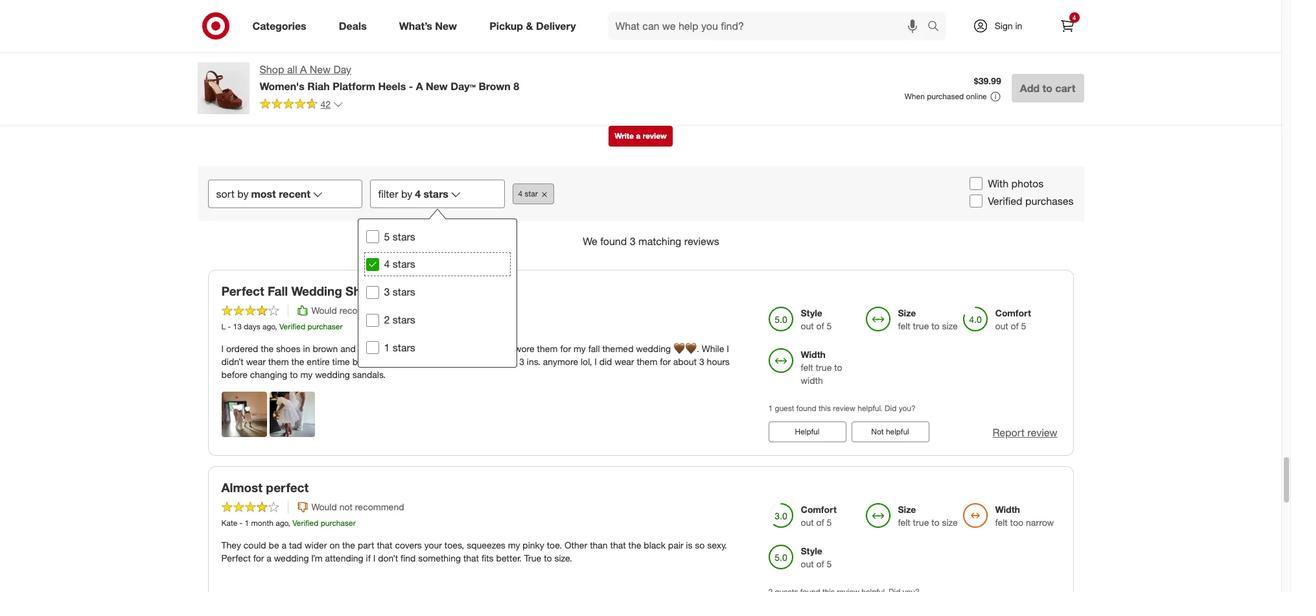 Task type: describe. For each thing, give the bounding box(es) containing it.
, for perfect
[[288, 518, 290, 528]]

write a review button
[[609, 126, 673, 146]]

the left black
[[629, 540, 642, 551]]

1 vertical spatial new
[[310, 63, 331, 76]]

3 stars checkbox
[[366, 286, 379, 299]]

search
[[922, 20, 953, 33]]

purchases
[[1026, 194, 1074, 207]]

2 horizontal spatial them
[[637, 356, 658, 367]]

size felt true to size for perfect fall wedding shoe!
[[898, 307, 958, 331]]

stars for 1 stars
[[393, 341, 416, 354]]

the up attending
[[342, 540, 355, 551]]

themed
[[603, 343, 634, 354]]

we
[[583, 235, 598, 248]]

0 vertical spatial recommend
[[340, 305, 389, 316]]

not helpful button
[[852, 422, 930, 442]]

in inside i ordered the shoes in brown and the color is just absolutely gorgeous! i wore them for my fall themed wedding 🤎🤎. while i didn't wear them the entire time because i never wear heels that are over 3 ins. anymore lol, i did wear them for about 3 hours before changing to my wedding sandals.
[[303, 343, 310, 354]]

and
[[341, 343, 356, 354]]

wore
[[515, 343, 535, 354]]

perfect
[[266, 480, 309, 495]]

4 for 4 stars
[[384, 258, 390, 271]]

1 style from the top
[[801, 307, 823, 318]]

1 vertical spatial width
[[801, 375, 823, 386]]

if
[[366, 553, 371, 564]]

would recommend
[[312, 305, 389, 316]]

the up 'because'
[[358, 343, 371, 354]]

find
[[401, 553, 416, 564]]

stars for 4 stars
[[393, 258, 416, 271]]

in inside sign in link
[[1016, 20, 1023, 31]]

🤎🤎.
[[674, 343, 700, 354]]

0 vertical spatial found
[[601, 235, 627, 248]]

write
[[615, 131, 634, 141]]

i up didn't
[[221, 343, 224, 354]]

helpful.
[[858, 403, 883, 413]]

for inside they could be a tad wider on the part that covers your toes, squeezes my pinky toe. other than that the black pair is so sexy. perfect for a wedding i'm attending if i don't find something that fits better. true to size.
[[253, 553, 264, 564]]

3 stars
[[384, 286, 416, 299]]

search button
[[922, 12, 953, 43]]

did
[[885, 403, 897, 413]]

width felt true to width
[[801, 349, 843, 386]]

color
[[374, 343, 394, 354]]

purchaser for perfect
[[321, 518, 356, 528]]

categories link
[[242, 12, 323, 40]]

2 vertical spatial new
[[426, 80, 448, 93]]

shop
[[260, 63, 284, 76]]

didn't
[[221, 356, 244, 367]]

is inside i ordered the shoes in brown and the color is just absolutely gorgeous! i wore them for my fall themed wedding 🤎🤎. while i didn't wear them the entire time because i never wear heels that are over 3 ins. anymore lol, i did wear them for about 3 hours before changing to my wedding sandals.
[[397, 343, 403, 354]]

3 left hours
[[700, 356, 705, 367]]

you?
[[899, 403, 916, 413]]

that left fits
[[464, 553, 479, 564]]

is inside they could be a tad wider on the part that covers your toes, squeezes my pinky toe. other than that the black pair is so sexy. perfect for a wedding i'm attending if i don't find something that fits better. true to size.
[[686, 540, 693, 551]]

than
[[590, 540, 608, 551]]

helpful button
[[769, 422, 847, 442]]

0 horizontal spatial a
[[300, 63, 307, 76]]

guest review image 2 of 2, zoom in image
[[269, 392, 315, 437]]

sign in
[[995, 20, 1023, 31]]

42
[[321, 98, 331, 109]]

1 perfect from the top
[[221, 284, 264, 299]]

cart
[[1056, 82, 1076, 95]]

that inside i ordered the shoes in brown and the color is just absolutely gorgeous! i wore them for my fall themed wedding 🤎🤎. while i didn't wear them the entire time because i never wear heels that are over 3 ins. anymore lol, i did wear them for about 3 hours before changing to my wedding sandals.
[[466, 356, 482, 367]]

l
[[221, 322, 226, 331]]

to inside they could be a tad wider on the part that covers your toes, squeezes my pinky toe. other than that the black pair is so sexy. perfect for a wedding i'm attending if i don't find something that fits better. true to size.
[[544, 553, 552, 564]]

review inside button
[[1028, 426, 1058, 439]]

- for perfect fall wedding shoe!
[[228, 322, 231, 331]]

stars for 3 stars
[[393, 286, 416, 299]]

verified for almost perfect
[[293, 518, 319, 528]]

not helpful
[[872, 427, 910, 437]]

1 wear from the left
[[246, 356, 266, 367]]

by for sort by
[[238, 187, 249, 200]]

month
[[251, 518, 274, 528]]

4 for 4
[[1073, 14, 1077, 21]]

part
[[358, 540, 374, 551]]

new inside what's new link
[[435, 19, 457, 32]]

tad
[[289, 540, 302, 551]]

pickup & delivery link
[[479, 12, 592, 40]]

l - 13 days ago , verified purchaser
[[221, 322, 343, 331]]

report review button
[[993, 425, 1058, 440]]

days
[[244, 322, 260, 331]]

image of women's riah platform heels - a new day™ brown 8 image
[[197, 62, 249, 114]]

that right than
[[611, 540, 626, 551]]

- for almost perfect
[[240, 518, 243, 528]]

5 stars checkbox
[[366, 230, 379, 243]]

most
[[251, 187, 276, 200]]

width felt too narrow
[[996, 504, 1055, 528]]

4 star
[[518, 188, 538, 198]]

1 horizontal spatial them
[[537, 343, 558, 354]]

absolutely
[[423, 343, 464, 354]]

3 wear from the left
[[615, 356, 635, 367]]

1 style out of 5 from the top
[[801, 307, 832, 331]]

fall
[[268, 284, 288, 299]]

the left shoes
[[261, 343, 274, 354]]

2 vertical spatial a
[[267, 553, 272, 564]]

could
[[244, 540, 266, 551]]

true
[[525, 553, 542, 564]]

Verified purchases checkbox
[[970, 195, 983, 208]]

pair
[[669, 540, 684, 551]]

guest review image 1 of 12, zoom in image
[[550, 15, 631, 96]]

perfect inside they could be a tad wider on the part that covers your toes, squeezes my pinky toe. other than that the black pair is so sexy. perfect for a wedding i'm attending if i don't find something that fits better. true to size.
[[221, 553, 251, 564]]

toes,
[[445, 540, 464, 551]]

women's
[[260, 80, 305, 93]]

helpful
[[886, 427, 910, 437]]

they could be a tad wider on the part that covers your toes, squeezes my pinky toe. other than that the black pair is so sexy. perfect for a wedding i'm attending if i don't find something that fits better. true to size.
[[221, 540, 727, 564]]

4 stars checkbox
[[366, 258, 379, 271]]

this
[[819, 403, 831, 413]]

wedding inside they could be a tad wider on the part that covers your toes, squeezes my pinky toe. other than that the black pair is so sexy. perfect for a wedding i'm attending if i don't find something that fits better. true to size.
[[274, 553, 309, 564]]

13
[[233, 322, 242, 331]]

ago for fall
[[263, 322, 275, 331]]

don't
[[378, 553, 398, 564]]

3 left matching
[[630, 235, 636, 248]]

i'm
[[312, 553, 323, 564]]

true for perfect fall wedding shoe!
[[913, 320, 930, 331]]

gorgeous!
[[467, 343, 508, 354]]

squeezes
[[467, 540, 506, 551]]

before
[[221, 369, 248, 380]]

3 left 'ins.'
[[520, 356, 525, 367]]

filter
[[378, 187, 399, 200]]

lol,
[[581, 356, 592, 367]]

2
[[384, 313, 390, 326]]

&
[[526, 19, 533, 32]]

something
[[418, 553, 461, 564]]

2 wear from the left
[[420, 356, 439, 367]]

pickup
[[490, 19, 523, 32]]

not
[[340, 501, 353, 512]]

that up don't
[[377, 540, 393, 551]]

1 for 1 guest found this review helpful. did you?
[[769, 403, 773, 413]]

sort
[[216, 187, 235, 200]]

what's new link
[[388, 12, 474, 40]]

photos
[[1012, 177, 1044, 190]]

width for width felt true to width
[[801, 349, 826, 360]]

42 link
[[260, 98, 344, 113]]

would for fall
[[312, 305, 337, 316]]

to inside i ordered the shoes in brown and the color is just absolutely gorgeous! i wore them for my fall themed wedding 🤎🤎. while i didn't wear them the entire time because i never wear heels that are over 3 ins. anymore lol, i did wear them for about 3 hours before changing to my wedding sandals.
[[290, 369, 298, 380]]

sort by most recent
[[216, 187, 311, 200]]

add
[[1021, 82, 1040, 95]]

1 guest found this review helpful. did you?
[[769, 403, 916, 413]]

2 stars
[[384, 313, 416, 326]]

5 stars
[[384, 230, 416, 243]]

i right while
[[727, 343, 729, 354]]

deals
[[339, 19, 367, 32]]

recent
[[279, 187, 311, 200]]

online
[[967, 91, 987, 101]]

stars for 5 stars
[[393, 230, 416, 243]]

what's
[[399, 19, 432, 32]]

8
[[514, 80, 520, 93]]

1 horizontal spatial comfort
[[996, 307, 1032, 318]]



Task type: locate. For each thing, give the bounding box(es) containing it.
purchaser up brown
[[308, 322, 343, 331]]

1 stars checkbox
[[366, 341, 379, 354]]

2 horizontal spatial wear
[[615, 356, 635, 367]]

2 horizontal spatial for
[[660, 356, 671, 367]]

0 vertical spatial width
[[801, 349, 826, 360]]

review right report
[[1028, 426, 1058, 439]]

0 horizontal spatial 1
[[245, 518, 249, 528]]

i right 'if'
[[373, 553, 376, 564]]

, for fall
[[275, 322, 277, 331]]

i up over
[[510, 343, 512, 354]]

2 style from the top
[[801, 545, 823, 556]]

2 vertical spatial wedding
[[274, 553, 309, 564]]

perfect down they
[[221, 553, 251, 564]]

time
[[332, 356, 350, 367]]

them up changing
[[268, 356, 289, 367]]

verified purchases
[[988, 194, 1074, 207]]

brown
[[479, 80, 511, 93]]

width
[[801, 349, 826, 360], [801, 375, 823, 386], [996, 504, 1021, 515]]

0 vertical spatial review
[[643, 131, 667, 141]]

would for perfect
[[312, 501, 337, 512]]

is left just
[[397, 343, 403, 354]]

wedding
[[291, 284, 342, 299]]

0 vertical spatial true
[[913, 320, 930, 331]]

2 horizontal spatial -
[[409, 80, 413, 93]]

a inside "button"
[[636, 131, 641, 141]]

new right what's
[[435, 19, 457, 32]]

purchaser down the not
[[321, 518, 356, 528]]

for up anymore
[[561, 343, 571, 354]]

ordered
[[226, 343, 258, 354]]

ago for perfect
[[276, 518, 288, 528]]

2 size felt true to size from the top
[[898, 504, 958, 528]]

a down the be
[[267, 553, 272, 564]]

1 vertical spatial purchaser
[[321, 518, 356, 528]]

1 horizontal spatial a
[[416, 80, 423, 93]]

felt inside width felt true to width
[[801, 362, 814, 373]]

wedding down time
[[315, 369, 350, 380]]

found
[[601, 235, 627, 248], [797, 403, 817, 413]]

a right the write
[[636, 131, 641, 141]]

i down color
[[390, 356, 392, 367]]

to
[[1043, 82, 1053, 95], [932, 320, 940, 331], [835, 362, 843, 373], [290, 369, 298, 380], [932, 517, 940, 528], [544, 553, 552, 564]]

stars up 3 stars on the left
[[393, 258, 416, 271]]

2 vertical spatial -
[[240, 518, 243, 528]]

1 horizontal spatial wear
[[420, 356, 439, 367]]

for down could
[[253, 553, 264, 564]]

1 horizontal spatial my
[[508, 540, 520, 551]]

1 vertical spatial recommend
[[355, 501, 404, 512]]

shoe!
[[346, 284, 379, 299]]

narrow
[[1027, 517, 1055, 528]]

,
[[275, 322, 277, 331], [288, 518, 290, 528]]

pinky
[[523, 540, 545, 551]]

wider
[[305, 540, 327, 551]]

is
[[397, 343, 403, 354], [686, 540, 693, 551]]

width for width felt too narrow
[[996, 504, 1021, 515]]

1 right 1 stars option
[[384, 341, 390, 354]]

1 vertical spatial my
[[301, 369, 313, 380]]

riah
[[308, 80, 330, 93]]

what's new
[[399, 19, 457, 32]]

all
[[287, 63, 297, 76]]

found left this
[[797, 403, 817, 413]]

sexy.
[[708, 540, 727, 551]]

delivery
[[536, 19, 576, 32]]

report
[[993, 426, 1025, 439]]

by for filter by
[[401, 187, 413, 200]]

the down shoes
[[292, 356, 304, 367]]

purchaser for fall
[[308, 322, 343, 331]]

we found 3 matching reviews
[[583, 235, 720, 248]]

by right sort
[[238, 187, 249, 200]]

1 vertical spatial comfort
[[801, 504, 837, 515]]

0 horizontal spatial by
[[238, 187, 249, 200]]

stars for 2 stars
[[393, 313, 416, 326]]

1 vertical spatial style out of 5
[[801, 545, 832, 569]]

kate - 1 month ago , verified purchaser
[[221, 518, 356, 528]]

0 horizontal spatial my
[[301, 369, 313, 380]]

0 vertical spatial comfort out of 5
[[996, 307, 1032, 331]]

my up better.
[[508, 540, 520, 551]]

my
[[574, 343, 586, 354], [301, 369, 313, 380], [508, 540, 520, 551]]

1 for 1 stars
[[384, 341, 390, 354]]

1 horizontal spatial by
[[401, 187, 413, 200]]

1 would from the top
[[312, 305, 337, 316]]

1 vertical spatial review
[[834, 403, 856, 413]]

0 horizontal spatial wedding
[[274, 553, 309, 564]]

when
[[905, 91, 925, 101]]

0 vertical spatial wedding
[[636, 343, 671, 354]]

heels
[[378, 80, 406, 93]]

1 vertical spatial style
[[801, 545, 823, 556]]

would not recommend
[[312, 501, 404, 512]]

is left the so
[[686, 540, 693, 551]]

1 vertical spatial ago
[[276, 518, 288, 528]]

1 vertical spatial would
[[312, 501, 337, 512]]

1 horizontal spatial wedding
[[315, 369, 350, 380]]

to inside button
[[1043, 82, 1053, 95]]

to inside width felt true to width
[[835, 362, 843, 373]]

1 vertical spatial verified
[[280, 322, 306, 331]]

sign
[[995, 20, 1013, 31]]

stars right filter
[[424, 187, 449, 200]]

review right the write
[[643, 131, 667, 141]]

0 horizontal spatial for
[[253, 553, 264, 564]]

verified up tad
[[293, 518, 319, 528]]

with
[[988, 177, 1009, 190]]

2 horizontal spatial wedding
[[636, 343, 671, 354]]

add to cart button
[[1012, 74, 1085, 102]]

1 vertical spatial a
[[282, 540, 287, 551]]

new
[[435, 19, 457, 32], [310, 63, 331, 76], [426, 80, 448, 93]]

comfort
[[996, 307, 1032, 318], [801, 504, 837, 515]]

my left fall
[[574, 343, 586, 354]]

verified
[[988, 194, 1023, 207], [280, 322, 306, 331], [293, 518, 319, 528]]

review inside "button"
[[643, 131, 667, 141]]

1 horizontal spatial a
[[282, 540, 287, 551]]

stars up never
[[393, 341, 416, 354]]

2 vertical spatial verified
[[293, 518, 319, 528]]

0 vertical spatial for
[[561, 343, 571, 354]]

0 horizontal spatial review
[[643, 131, 667, 141]]

perfect left the "fall"
[[221, 284, 264, 299]]

1 horizontal spatial found
[[797, 403, 817, 413]]

1 vertical spatial wedding
[[315, 369, 350, 380]]

4
[[1073, 14, 1077, 21], [415, 187, 421, 200], [518, 188, 523, 198], [384, 258, 390, 271]]

stars up 4 stars
[[393, 230, 416, 243]]

for left about
[[660, 356, 671, 367]]

perfect
[[221, 284, 264, 299], [221, 553, 251, 564]]

guest review image 2 of 12, zoom in image
[[641, 15, 722, 96]]

a
[[636, 131, 641, 141], [282, 540, 287, 551], [267, 553, 272, 564]]

fits
[[482, 553, 494, 564]]

0 horizontal spatial comfort out of 5
[[801, 504, 837, 528]]

1 left guest
[[769, 403, 773, 413]]

guest review image 1 of 2, zoom in image
[[221, 392, 267, 437]]

wedding left 🤎🤎.
[[636, 343, 671, 354]]

recommend
[[340, 305, 389, 316], [355, 501, 404, 512]]

stars right 2 on the left bottom
[[393, 313, 416, 326]]

0 vertical spatial comfort
[[996, 307, 1032, 318]]

1 stars
[[384, 341, 416, 354]]

1 vertical spatial size felt true to size
[[898, 504, 958, 528]]

a right the all
[[300, 63, 307, 76]]

wedding down tad
[[274, 553, 309, 564]]

2 would from the top
[[312, 501, 337, 512]]

my inside they could be a tad wider on the part that covers your toes, squeezes my pinky toe. other than that the black pair is so sexy. perfect for a wedding i'm attending if i don't find something that fits better. true to size.
[[508, 540, 520, 551]]

1 vertical spatial found
[[797, 403, 817, 413]]

- inside shop all a new day women's riah platform heels - a new day™ brown 8
[[409, 80, 413, 93]]

almost perfect
[[221, 480, 309, 495]]

review right this
[[834, 403, 856, 413]]

size felt true to size for almost perfect
[[898, 504, 958, 528]]

wear down the themed
[[615, 356, 635, 367]]

ago right days
[[263, 322, 275, 331]]

almost
[[221, 480, 263, 495]]

true for almost perfect
[[913, 517, 930, 528]]

verified down with
[[988, 194, 1023, 207]]

0 horizontal spatial is
[[397, 343, 403, 354]]

would left the not
[[312, 501, 337, 512]]

wear down absolutely
[[420, 356, 439, 367]]

true inside width felt true to width
[[816, 362, 832, 373]]

stars down 4 stars
[[393, 286, 416, 299]]

2 style out of 5 from the top
[[801, 545, 832, 569]]

1 vertical spatial 1
[[769, 403, 773, 413]]

2 vertical spatial review
[[1028, 426, 1058, 439]]

recommend down "shoe!"
[[340, 305, 389, 316]]

0 horizontal spatial found
[[601, 235, 627, 248]]

2 vertical spatial for
[[253, 553, 264, 564]]

4 link
[[1053, 12, 1082, 40]]

a right the be
[[282, 540, 287, 551]]

because
[[353, 356, 387, 367]]

pickup & delivery
[[490, 19, 576, 32]]

0 horizontal spatial -
[[228, 322, 231, 331]]

2 horizontal spatial my
[[574, 343, 586, 354]]

0 horizontal spatial in
[[303, 343, 310, 354]]

when purchased online
[[905, 91, 987, 101]]

wear up changing
[[246, 356, 266, 367]]

2 horizontal spatial 1
[[769, 403, 773, 413]]

0 vertical spatial a
[[636, 131, 641, 141]]

heels
[[442, 356, 464, 367]]

0 vertical spatial size felt true to size
[[898, 307, 958, 331]]

0 vertical spatial perfect
[[221, 284, 264, 299]]

1 horizontal spatial 1
[[384, 341, 390, 354]]

other
[[565, 540, 588, 551]]

0 vertical spatial -
[[409, 80, 413, 93]]

new left day™
[[426, 80, 448, 93]]

1 vertical spatial ,
[[288, 518, 290, 528]]

0 horizontal spatial a
[[267, 553, 272, 564]]

-
[[409, 80, 413, 93], [228, 322, 231, 331], [240, 518, 243, 528]]

never
[[395, 356, 417, 367]]

in right sign
[[1016, 20, 1023, 31]]

i right lol,
[[595, 356, 597, 367]]

With photos checkbox
[[970, 177, 983, 190]]

1 horizontal spatial review
[[834, 403, 856, 413]]

1 vertical spatial a
[[416, 80, 423, 93]]

1 vertical spatial comfort out of 5
[[801, 504, 837, 528]]

matching
[[639, 235, 682, 248]]

star
[[525, 188, 538, 198]]

- right the l
[[228, 322, 231, 331]]

guest
[[775, 403, 795, 413]]

of
[[817, 320, 825, 331], [1011, 320, 1019, 331], [817, 517, 825, 528], [817, 558, 825, 569]]

0 vertical spatial style out of 5
[[801, 307, 832, 331]]

attending
[[325, 553, 364, 564]]

2 stars checkbox
[[366, 314, 379, 327]]

0 vertical spatial my
[[574, 343, 586, 354]]

just
[[406, 343, 420, 354]]

4 inside button
[[518, 188, 523, 198]]

1 horizontal spatial is
[[686, 540, 693, 551]]

1 horizontal spatial for
[[561, 343, 571, 354]]

would down wedding
[[312, 305, 337, 316]]

1 left month
[[245, 518, 249, 528]]

they
[[221, 540, 241, 551]]

ins.
[[527, 356, 541, 367]]

0 vertical spatial verified
[[988, 194, 1023, 207]]

would
[[312, 305, 337, 316], [312, 501, 337, 512]]

1 horizontal spatial ago
[[276, 518, 288, 528]]

ago right month
[[276, 518, 288, 528]]

verified up shoes
[[280, 322, 306, 331]]

2 vertical spatial 1
[[245, 518, 249, 528]]

1 by from the left
[[238, 187, 249, 200]]

day™
[[451, 80, 476, 93]]

0 horizontal spatial comfort
[[801, 504, 837, 515]]

new up riah
[[310, 63, 331, 76]]

brown
[[313, 343, 338, 354]]

too
[[1011, 517, 1024, 528]]

by right filter
[[401, 187, 413, 200]]

them left about
[[637, 356, 658, 367]]

1 vertical spatial in
[[303, 343, 310, 354]]

1 vertical spatial perfect
[[221, 553, 251, 564]]

0 vertical spatial would
[[312, 305, 337, 316]]

verified for perfect fall wedding shoe!
[[280, 322, 306, 331]]

not
[[872, 427, 884, 437]]

out
[[801, 320, 814, 331], [996, 320, 1009, 331], [801, 517, 814, 528], [801, 558, 814, 569]]

found right we
[[601, 235, 627, 248]]

0 horizontal spatial ,
[[275, 322, 277, 331]]

filter by 4 stars
[[378, 187, 449, 200]]

0 vertical spatial ago
[[263, 322, 275, 331]]

0 vertical spatial is
[[397, 343, 403, 354]]

What can we help you find? suggestions appear below search field
[[608, 12, 931, 40]]

better.
[[496, 553, 522, 564]]

1 horizontal spatial in
[[1016, 20, 1023, 31]]

that left are
[[466, 356, 482, 367]]

2 horizontal spatial a
[[636, 131, 641, 141]]

recommend right the not
[[355, 501, 404, 512]]

1 horizontal spatial -
[[240, 518, 243, 528]]

toe.
[[547, 540, 562, 551]]

i inside they could be a tad wider on the part that covers your toes, squeezes my pinky toe. other than that the black pair is so sexy. perfect for a wedding i'm attending if i don't find something that fits better. true to size.
[[373, 553, 376, 564]]

purchased
[[927, 91, 964, 101]]

0 horizontal spatial them
[[268, 356, 289, 367]]

in up entire
[[303, 343, 310, 354]]

that
[[466, 356, 482, 367], [377, 540, 393, 551], [611, 540, 626, 551], [464, 553, 479, 564]]

on
[[330, 540, 340, 551]]

5
[[384, 230, 390, 243], [827, 320, 832, 331], [1022, 320, 1027, 331], [827, 517, 832, 528], [827, 558, 832, 569]]

width inside width felt too narrow
[[996, 504, 1021, 515]]

- right kate
[[240, 518, 243, 528]]

1 vertical spatial for
[[660, 356, 671, 367]]

size
[[898, 307, 917, 318], [943, 320, 958, 331], [898, 504, 917, 515], [943, 517, 958, 528]]

felt inside width felt too narrow
[[996, 517, 1008, 528]]

1 vertical spatial -
[[228, 322, 231, 331]]

4 for 4 star
[[518, 188, 523, 198]]

0 horizontal spatial ago
[[263, 322, 275, 331]]

them up anymore
[[537, 343, 558, 354]]

4 star button
[[513, 183, 554, 204]]

are
[[484, 356, 497, 367]]

0 vertical spatial a
[[300, 63, 307, 76]]

0 vertical spatial style
[[801, 307, 823, 318]]

0 horizontal spatial wear
[[246, 356, 266, 367]]

3 right 3 stars option
[[384, 286, 390, 299]]

1 size felt true to size from the top
[[898, 307, 958, 331]]

, right days
[[275, 322, 277, 331]]

0 vertical spatial in
[[1016, 20, 1023, 31]]

0 vertical spatial ,
[[275, 322, 277, 331]]

- right heels
[[409, 80, 413, 93]]

, up tad
[[288, 518, 290, 528]]

1 vertical spatial is
[[686, 540, 693, 551]]

stars
[[424, 187, 449, 200], [393, 230, 416, 243], [393, 258, 416, 271], [393, 286, 416, 299], [393, 313, 416, 326], [393, 341, 416, 354]]

2 by from the left
[[401, 187, 413, 200]]

0 vertical spatial purchaser
[[308, 322, 343, 331]]

the
[[261, 343, 274, 354], [358, 343, 371, 354], [292, 356, 304, 367], [342, 540, 355, 551], [629, 540, 642, 551]]

2 perfect from the top
[[221, 553, 251, 564]]

1 horizontal spatial ,
[[288, 518, 290, 528]]

report review
[[993, 426, 1058, 439]]

platform
[[333, 80, 375, 93]]

2 vertical spatial width
[[996, 504, 1021, 515]]

a right heels
[[416, 80, 423, 93]]

2 vertical spatial true
[[913, 517, 930, 528]]

my down entire
[[301, 369, 313, 380]]

add to cart
[[1021, 82, 1076, 95]]

reviews
[[685, 235, 720, 248]]



Task type: vqa. For each thing, say whether or not it's contained in the screenshot.
"Hi,"
no



